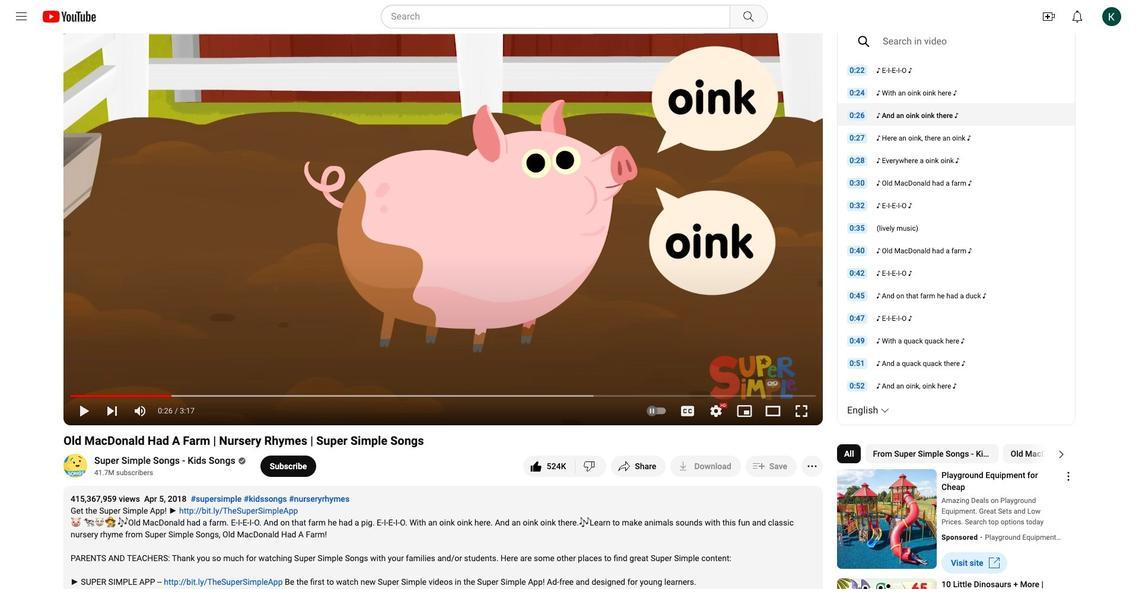 Task type: describe. For each thing, give the bounding box(es) containing it.
sponsored image
[[942, 532, 985, 543]]

Search in video text field
[[883, 34, 1066, 49]]

autoplay is off image
[[646, 407, 668, 416]]

seek slider slider
[[71, 388, 816, 400]]



Task type: vqa. For each thing, say whether or not it's contained in the screenshot.
month
no



Task type: locate. For each thing, give the bounding box(es) containing it.
verified image
[[235, 457, 246, 465]]

youtube video player element
[[63, 0, 823, 425]]

None search field
[[360, 5, 770, 28]]

Search text field
[[391, 9, 728, 24]]

10 little dinosaurs + more | kids songs | super simple songs by super simple songs - kids songs 111,895,230 views 7 years ago 1 hour, 5 minutes element
[[942, 579, 1062, 589]]

tab list
[[837, 440, 1139, 468]]

avatar image image
[[1103, 7, 1122, 26]]

None text field
[[270, 462, 307, 471]]

None text field
[[695, 462, 732, 471], [951, 558, 984, 568], [695, 462, 732, 471], [951, 558, 984, 568]]



